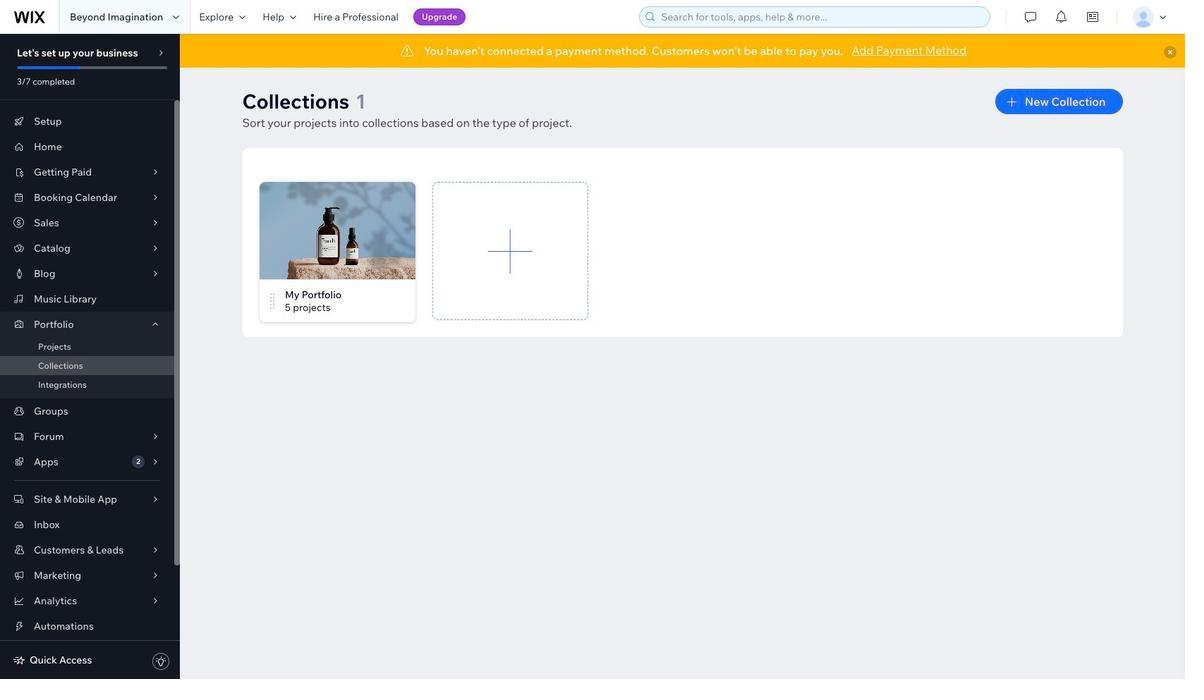 Task type: locate. For each thing, give the bounding box(es) containing it.
Search for tools, apps, help & more... field
[[657, 7, 986, 27]]

sidebar element
[[0, 34, 180, 680]]

alert
[[180, 34, 1186, 68]]



Task type: describe. For each thing, give the bounding box(es) containing it.
drag my portfolio. image
[[268, 293, 276, 310]]

to reorder, press the spacebar to grab an item; arrow keys to drag; spacebar to drop; "escape" or "tab" to cancel. list
[[259, 182, 1123, 337]]



Task type: vqa. For each thing, say whether or not it's contained in the screenshot.
Tab List
no



